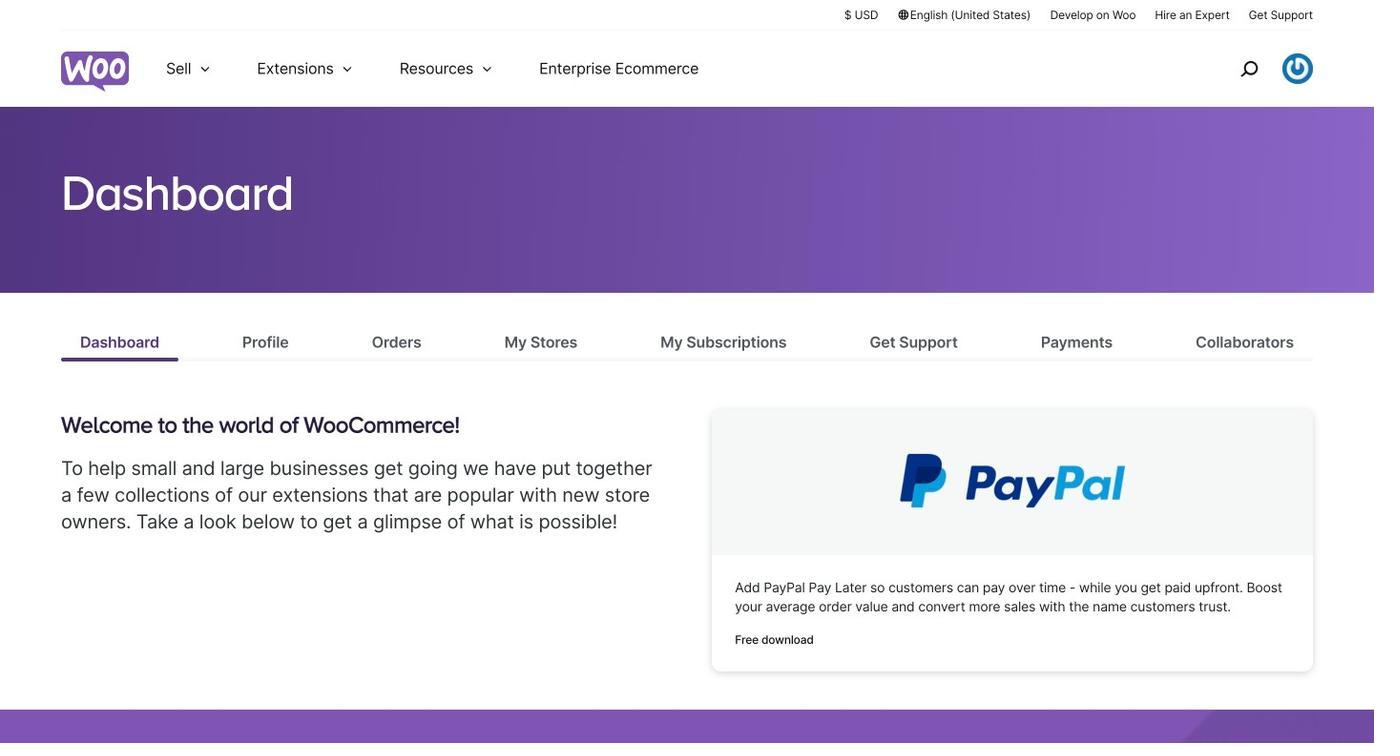 Task type: vqa. For each thing, say whether or not it's contained in the screenshot.
OPEN ACCOUNT MENU image
yes



Task type: locate. For each thing, give the bounding box(es) containing it.
open account menu image
[[1283, 53, 1313, 84]]

search image
[[1234, 53, 1264, 84]]



Task type: describe. For each thing, give the bounding box(es) containing it.
service navigation menu element
[[1200, 38, 1313, 100]]



